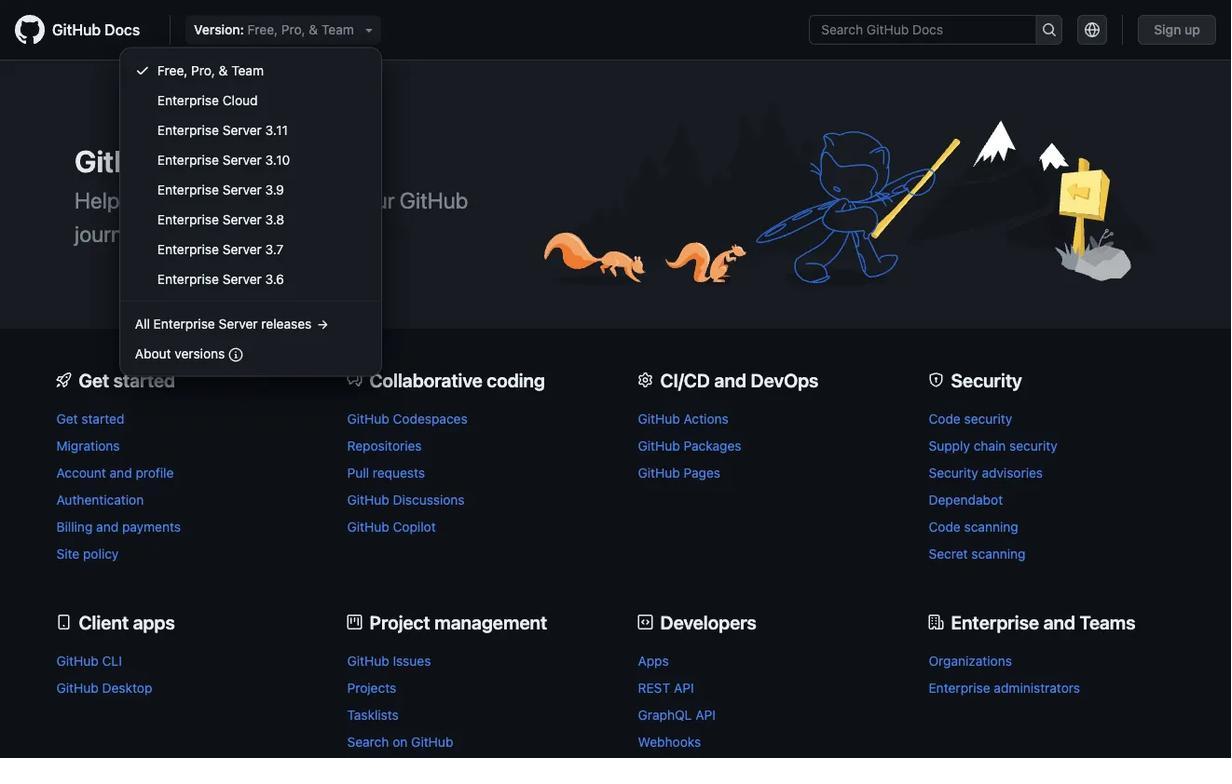 Task type: vqa. For each thing, say whether or not it's contained in the screenshot.
second sc 9kayk9 0 image from the top
no



Task type: describe. For each thing, give the bounding box(es) containing it.
tasklists link
[[347, 708, 399, 723]]

graphql api
[[638, 708, 716, 723]]

packages
[[684, 438, 742, 454]]

authentication
[[56, 492, 144, 508]]

about versions
[[135, 346, 225, 361]]

rest
[[638, 681, 670, 696]]

shield lock image
[[929, 373, 944, 388]]

billing and payments
[[56, 519, 181, 535]]

desktop
[[102, 681, 152, 696]]

enterprise administrators link
[[929, 681, 1080, 696]]

ci/cd and devops
[[660, 369, 819, 391]]

3.9
[[265, 182, 284, 197]]

enterprise for enterprise server 3.11
[[157, 122, 219, 137]]

github for github pages
[[638, 465, 680, 481]]

journey.
[[75, 221, 149, 247]]

all enterprise server releases
[[135, 316, 312, 331]]

github for github docs
[[52, 21, 101, 39]]

developers
[[660, 612, 757, 634]]

migrations
[[56, 438, 120, 454]]

enterprise server 3.7
[[157, 241, 283, 257]]

versions
[[175, 346, 225, 361]]

enterprise for enterprise administrators
[[929, 681, 991, 696]]

discussions
[[393, 492, 465, 508]]

copilot
[[393, 519, 436, 535]]

3.11
[[265, 122, 288, 137]]

1 horizontal spatial get
[[79, 369, 109, 391]]

chain
[[974, 438, 1006, 454]]

secret scanning
[[929, 546, 1026, 562]]

and for account
[[110, 465, 132, 481]]

about
[[135, 346, 171, 361]]

code security
[[929, 411, 1013, 427]]

coding
[[487, 369, 545, 391]]

all enterprise server releases link
[[128, 309, 374, 339]]

server for 3.9
[[223, 182, 262, 197]]

github for github issues
[[347, 654, 389, 669]]

github actions
[[638, 411, 729, 427]]

server for 3.11
[[223, 122, 262, 137]]

Search GitHub Docs search field
[[810, 16, 1036, 44]]

enterprise server 3.8
[[157, 212, 284, 227]]

server for 3.8
[[223, 212, 262, 227]]

enterprise server 3.10
[[157, 152, 290, 167]]

free, pro, & team link
[[128, 55, 374, 85]]

account and profile link
[[56, 465, 174, 481]]

enterprise server 3.7 link
[[128, 234, 374, 264]]

server up about versions link
[[219, 316, 258, 331]]

& inside the free, pro, & team link
[[219, 62, 228, 78]]

docs for github docs help for wherever you are on your github journey.
[[177, 144, 246, 179]]

issues
[[393, 654, 431, 669]]

github discussions
[[347, 492, 465, 508]]

enterprise and teams
[[951, 612, 1136, 634]]

github packages
[[638, 438, 742, 454]]

account and profile
[[56, 465, 174, 481]]

3.6
[[265, 271, 284, 287]]

rest api link
[[638, 681, 694, 696]]

0 vertical spatial free,
[[248, 22, 278, 37]]

pull requests link
[[347, 465, 425, 481]]

github packages link
[[638, 438, 742, 454]]

search on github link
[[347, 735, 453, 750]]

free, inside the free, pro, & team link
[[157, 62, 188, 78]]

supply chain security link
[[929, 438, 1058, 454]]

select language: current language is english image
[[1085, 22, 1100, 37]]

enterprise server 3.9
[[157, 182, 284, 197]]

code security link
[[929, 411, 1013, 427]]

authentication link
[[56, 492, 144, 508]]

actions
[[684, 411, 729, 427]]

1 horizontal spatial team
[[322, 22, 354, 37]]

github for github desktop
[[56, 681, 99, 696]]

site
[[56, 546, 79, 562]]

3.8
[[265, 212, 284, 227]]

code scanning
[[929, 519, 1019, 535]]

gear image
[[638, 373, 653, 388]]

comment discussion image
[[347, 373, 362, 388]]

enterprise server 3.6
[[157, 271, 284, 287]]

code square image
[[638, 615, 653, 630]]

client
[[79, 612, 129, 634]]

enterprise up the about versions
[[153, 316, 215, 331]]

codespaces
[[393, 411, 468, 427]]

graphql api link
[[638, 708, 716, 723]]

get started link
[[56, 411, 124, 427]]

search
[[347, 735, 389, 750]]

search on github
[[347, 735, 453, 750]]

your
[[352, 187, 395, 214]]

github for github copilot
[[347, 519, 389, 535]]

apps
[[133, 612, 175, 634]]

supply chain security
[[929, 438, 1058, 454]]

management
[[435, 612, 547, 634]]

payments
[[122, 519, 181, 535]]

site policy link
[[56, 546, 119, 562]]

api for graphql api
[[696, 708, 716, 723]]

version:
[[194, 22, 244, 37]]

github pages
[[638, 465, 721, 481]]

enterprise for enterprise server 3.9
[[157, 182, 219, 197]]

sign up
[[1154, 22, 1201, 37]]

up
[[1185, 22, 1201, 37]]

and for ci/cd
[[715, 369, 747, 391]]

github issues link
[[347, 654, 431, 669]]

1 vertical spatial started
[[81, 411, 124, 427]]

3.10
[[265, 152, 290, 167]]

api for rest api
[[674, 681, 694, 696]]

sign
[[1154, 22, 1182, 37]]

0 vertical spatial started
[[114, 369, 175, 391]]

cli
[[102, 654, 122, 669]]

enterprise for enterprise and teams
[[951, 612, 1039, 634]]



Task type: locate. For each thing, give the bounding box(es) containing it.
code for code security
[[929, 411, 961, 427]]

about versions link
[[128, 339, 374, 369]]

server for 3.7
[[223, 241, 262, 257]]

security up chain
[[964, 411, 1013, 427]]

help
[[75, 187, 120, 214]]

webhooks link
[[638, 735, 701, 750]]

project image
[[347, 615, 362, 630]]

enterprise down enterprise server 3.7 in the left top of the page
[[157, 271, 219, 287]]

enterprise down free, pro, & team
[[157, 92, 219, 108]]

get started
[[79, 369, 175, 391], [56, 411, 124, 427]]

github for github docs help for wherever you are on your github journey.
[[75, 144, 171, 179]]

0 vertical spatial team
[[322, 22, 354, 37]]

repositories link
[[347, 438, 422, 454]]

wherever
[[155, 187, 243, 214]]

1 vertical spatial security
[[929, 465, 979, 481]]

enterprise for enterprise server 3.6
[[157, 271, 219, 287]]

0 horizontal spatial docs
[[105, 21, 140, 39]]

1 vertical spatial team
[[231, 62, 264, 78]]

server down cloud on the top of the page
[[223, 122, 262, 137]]

0 vertical spatial code
[[929, 411, 961, 427]]

docs up check icon
[[105, 21, 140, 39]]

github codespaces
[[347, 411, 468, 427]]

0 vertical spatial api
[[674, 681, 694, 696]]

code for code scanning
[[929, 519, 961, 535]]

on right search
[[393, 735, 408, 750]]

pages
[[684, 465, 721, 481]]

server for 3.10
[[223, 152, 262, 167]]

github cli
[[56, 654, 122, 669]]

1 vertical spatial security
[[1010, 438, 1058, 454]]

pull requests
[[347, 465, 425, 481]]

and
[[715, 369, 747, 391], [110, 465, 132, 481], [96, 519, 119, 535], [1044, 612, 1076, 634]]

security advisories link
[[929, 465, 1043, 481]]

1 vertical spatial scanning
[[972, 546, 1026, 562]]

team left triangle down icon in the top left of the page
[[322, 22, 354, 37]]

dependabot link
[[929, 492, 1003, 508]]

graphql
[[638, 708, 692, 723]]

and right ci/cd
[[715, 369, 747, 391]]

on right are
[[323, 187, 347, 214]]

1 vertical spatial on
[[393, 735, 408, 750]]

releases
[[261, 316, 312, 331]]

get right rocket icon at the left of page
[[79, 369, 109, 391]]

docs up enterprise server 3.9 on the left top
[[177, 144, 246, 179]]

collaborative
[[370, 369, 483, 391]]

get up migrations link
[[56, 411, 78, 427]]

0 vertical spatial security
[[951, 369, 1022, 391]]

0 vertical spatial get
[[79, 369, 109, 391]]

pull
[[347, 465, 369, 481]]

menu containing free, pro, & team
[[120, 48, 381, 376]]

enterprise cloud
[[157, 92, 258, 108]]

1 vertical spatial pro,
[[191, 62, 215, 78]]

site policy
[[56, 546, 119, 562]]

pro, up the free, pro, & team link in the top of the page
[[281, 22, 305, 37]]

enterprise
[[157, 92, 219, 108], [157, 122, 219, 137], [157, 152, 219, 167], [157, 182, 219, 197], [157, 212, 219, 227], [157, 241, 219, 257], [157, 271, 219, 287], [153, 316, 215, 331], [951, 612, 1039, 634], [929, 681, 991, 696]]

administrators
[[994, 681, 1080, 696]]

supply
[[929, 438, 970, 454]]

security down supply
[[929, 465, 979, 481]]

1 horizontal spatial pro,
[[281, 22, 305, 37]]

enterprise cloud link
[[128, 85, 374, 115]]

api right graphql on the right bottom of page
[[696, 708, 716, 723]]

free, pro, & team
[[157, 62, 264, 78]]

1 vertical spatial get started
[[56, 411, 124, 427]]

docs for github docs
[[105, 21, 140, 39]]

api up graphql api
[[674, 681, 694, 696]]

profile
[[136, 465, 174, 481]]

&
[[309, 22, 318, 37], [219, 62, 228, 78]]

security for security
[[951, 369, 1022, 391]]

security up advisories
[[1010, 438, 1058, 454]]

dependabot
[[929, 492, 1003, 508]]

1 vertical spatial docs
[[177, 144, 246, 179]]

0 vertical spatial on
[[323, 187, 347, 214]]

0 horizontal spatial &
[[219, 62, 228, 78]]

server
[[223, 122, 262, 137], [223, 152, 262, 167], [223, 182, 262, 197], [223, 212, 262, 227], [223, 241, 262, 257], [223, 271, 262, 287], [219, 316, 258, 331]]

and left profile
[[110, 465, 132, 481]]

project
[[370, 612, 430, 634]]

code up supply
[[929, 411, 961, 427]]

scanning for code scanning
[[964, 519, 1019, 535]]

pro,
[[281, 22, 305, 37], [191, 62, 215, 78]]

server for 3.6
[[223, 271, 262, 287]]

rocket image
[[56, 373, 71, 388]]

security
[[964, 411, 1013, 427], [1010, 438, 1058, 454]]

0 horizontal spatial get
[[56, 411, 78, 427]]

projects link
[[347, 681, 396, 696]]

0 horizontal spatial api
[[674, 681, 694, 696]]

security
[[951, 369, 1022, 391], [929, 465, 979, 481]]

github codespaces link
[[347, 411, 468, 427]]

enterprise server 3.10 link
[[128, 145, 374, 175]]

0 vertical spatial pro,
[[281, 22, 305, 37]]

advisories
[[982, 465, 1043, 481]]

rest api
[[638, 681, 694, 696]]

organization image
[[929, 615, 944, 630]]

enterprise for enterprise server 3.8
[[157, 212, 219, 227]]

1 horizontal spatial &
[[309, 22, 318, 37]]

enterprise for enterprise cloud
[[157, 92, 219, 108]]

all
[[135, 316, 150, 331]]

api
[[674, 681, 694, 696], [696, 708, 716, 723]]

started down 'about'
[[114, 369, 175, 391]]

check image
[[135, 63, 150, 78]]

1 vertical spatial api
[[696, 708, 716, 723]]

secret scanning link
[[929, 546, 1026, 562]]

& up enterprise cloud
[[219, 62, 228, 78]]

3.7
[[265, 241, 283, 257]]

github for github discussions
[[347, 492, 389, 508]]

enterprise down organizations
[[929, 681, 991, 696]]

on inside github docs help for wherever you are on your github journey.
[[323, 187, 347, 214]]

server down enterprise server 3.11 link
[[223, 152, 262, 167]]

billing and payments link
[[56, 519, 181, 535]]

server down enterprise server 3.7 link
[[223, 271, 262, 287]]

0 horizontal spatial pro,
[[191, 62, 215, 78]]

enterprise up 'wherever'
[[157, 152, 219, 167]]

security up "code security" link
[[951, 369, 1022, 391]]

scanning for secret scanning
[[972, 546, 1026, 562]]

code scanning link
[[929, 519, 1019, 535]]

github desktop
[[56, 681, 152, 696]]

docs inside github docs help for wherever you are on your github journey.
[[177, 144, 246, 179]]

apps link
[[638, 654, 669, 669]]

github
[[52, 21, 101, 39], [75, 144, 171, 179], [400, 187, 468, 214], [347, 411, 389, 427], [638, 411, 680, 427], [638, 438, 680, 454], [638, 465, 680, 481], [347, 492, 389, 508], [347, 519, 389, 535], [56, 654, 99, 669], [347, 654, 389, 669], [56, 681, 99, 696], [411, 735, 453, 750]]

enterprise up enterprise server 3.8
[[157, 182, 219, 197]]

enterprise down enterprise cloud
[[157, 122, 219, 137]]

1 vertical spatial code
[[929, 519, 961, 535]]

github for github codespaces
[[347, 411, 389, 427]]

0 vertical spatial security
[[964, 411, 1013, 427]]

apps
[[638, 654, 669, 669]]

github copilot
[[347, 519, 436, 535]]

github for github packages
[[638, 438, 680, 454]]

github for github cli
[[56, 654, 99, 669]]

scanning up secret scanning
[[964, 519, 1019, 535]]

0 vertical spatial scanning
[[964, 519, 1019, 535]]

client apps
[[79, 612, 175, 634]]

github docs link
[[15, 15, 155, 45]]

sign up link
[[1138, 15, 1216, 45]]

0 vertical spatial get started
[[79, 369, 175, 391]]

github actions link
[[638, 411, 729, 427]]

& left triangle down icon in the top left of the page
[[309, 22, 318, 37]]

code up secret
[[929, 519, 961, 535]]

and up policy
[[96, 519, 119, 535]]

0 horizontal spatial on
[[323, 187, 347, 214]]

teams
[[1080, 612, 1136, 634]]

None search field
[[809, 15, 1063, 45]]

and for billing
[[96, 519, 119, 535]]

enterprise server 3.8 link
[[128, 205, 374, 234]]

github for github actions
[[638, 411, 680, 427]]

team up enterprise cloud link
[[231, 62, 264, 78]]

0 horizontal spatial team
[[231, 62, 264, 78]]

webhooks
[[638, 735, 701, 750]]

1 vertical spatial get
[[56, 411, 78, 427]]

1 vertical spatial &
[[219, 62, 228, 78]]

free, up the free, pro, & team link in the top of the page
[[248, 22, 278, 37]]

for
[[125, 187, 150, 214]]

scanning down code scanning
[[972, 546, 1026, 562]]

github docs
[[52, 21, 140, 39]]

enterprise up enterprise server 3.7 in the left top of the page
[[157, 212, 219, 227]]

and left teams
[[1044, 612, 1076, 634]]

1 vertical spatial free,
[[157, 62, 188, 78]]

github inside github docs link
[[52, 21, 101, 39]]

projects
[[347, 681, 396, 696]]

github discussions link
[[347, 492, 465, 508]]

0 horizontal spatial free,
[[157, 62, 188, 78]]

server down "enterprise server 3.8" link on the top of the page
[[223, 241, 262, 257]]

2 code from the top
[[929, 519, 961, 535]]

0 vertical spatial docs
[[105, 21, 140, 39]]

get
[[79, 369, 109, 391], [56, 411, 78, 427]]

enterprise for enterprise server 3.7
[[157, 241, 219, 257]]

and for enterprise
[[1044, 612, 1076, 634]]

0 vertical spatial &
[[309, 22, 318, 37]]

1 horizontal spatial on
[[393, 735, 408, 750]]

free, right check icon
[[157, 62, 188, 78]]

menu
[[120, 48, 381, 376]]

security for security advisories
[[929, 465, 979, 481]]

1 code from the top
[[929, 411, 961, 427]]

pro, up enterprise cloud
[[191, 62, 215, 78]]

team inside 'menu'
[[231, 62, 264, 78]]

github pages link
[[638, 465, 721, 481]]

server down the enterprise server 3.10 link at the top of page
[[223, 182, 262, 197]]

project management
[[370, 612, 547, 634]]

device mobile image
[[56, 615, 71, 630]]

enterprise server 3.6 link
[[128, 264, 374, 294]]

triangle down image
[[362, 22, 376, 37]]

are
[[288, 187, 318, 214]]

enterprise for enterprise server 3.10
[[157, 152, 219, 167]]

github cli link
[[56, 654, 122, 669]]

1 horizontal spatial api
[[696, 708, 716, 723]]

ci/cd
[[660, 369, 710, 391]]

search image
[[1042, 22, 1057, 37]]

devops
[[751, 369, 819, 391]]

organizations
[[929, 654, 1012, 669]]

enterprise up organizations link
[[951, 612, 1039, 634]]

server down enterprise server 3.9 link
[[223, 212, 262, 227]]

get started down 'about'
[[79, 369, 175, 391]]

version: free, pro, & team
[[194, 22, 354, 37]]

get started up migrations link
[[56, 411, 124, 427]]

enterprise server 3.11 link
[[128, 115, 374, 145]]

enterprise up enterprise server 3.6
[[157, 241, 219, 257]]

requests
[[373, 465, 425, 481]]

organizations link
[[929, 654, 1012, 669]]

started up migrations link
[[81, 411, 124, 427]]

secret
[[929, 546, 968, 562]]

enterprise server 3.11
[[157, 122, 288, 137]]

1 horizontal spatial docs
[[177, 144, 246, 179]]

policy
[[83, 546, 119, 562]]

enterprise server 3.9 link
[[128, 175, 374, 205]]

1 horizontal spatial free,
[[248, 22, 278, 37]]



